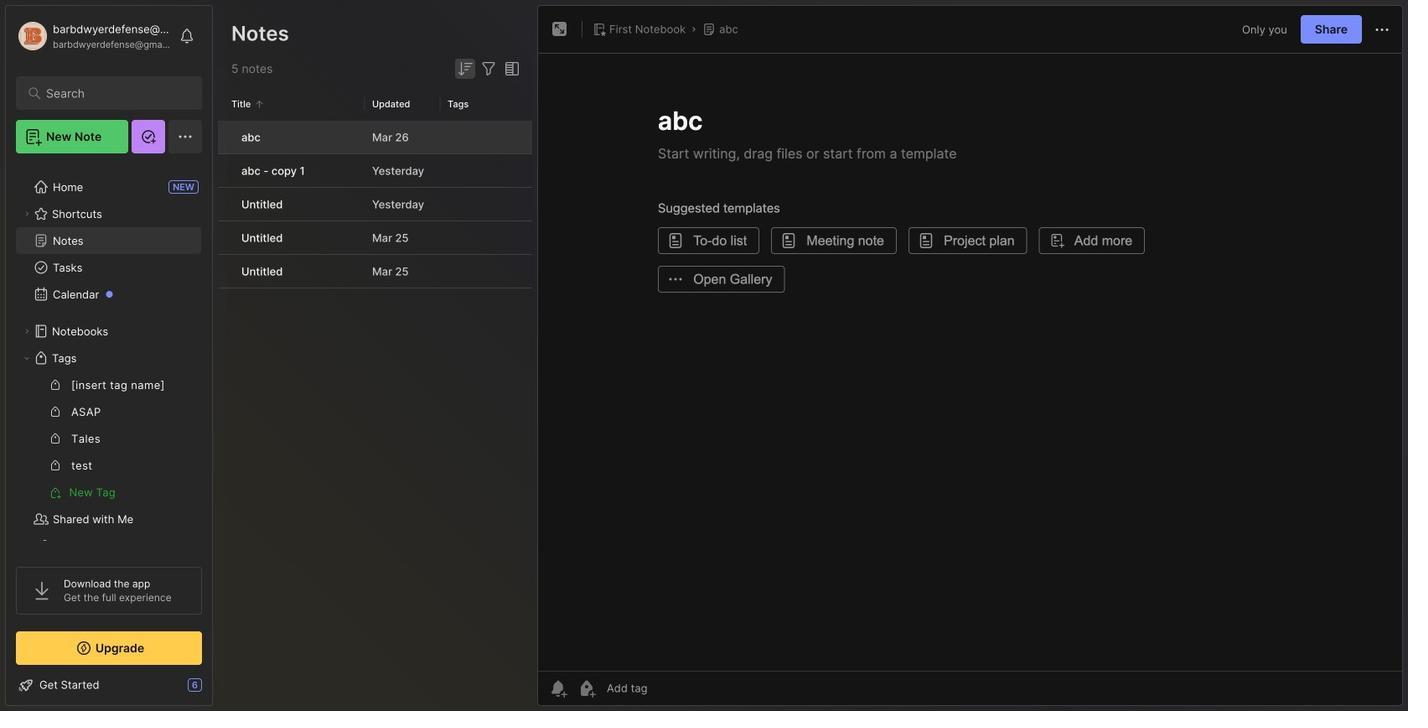 Task type: vqa. For each thing, say whether or not it's contained in the screenshot.
"Expand Note" "ICON"
yes



Task type: describe. For each thing, give the bounding box(es) containing it.
2 cell from the top
[[218, 154, 231, 187]]

More actions field
[[1373, 19, 1393, 40]]

expand notebooks image
[[22, 326, 32, 336]]

add filters image
[[479, 59, 499, 79]]

Account field
[[16, 19, 171, 53]]

5 cell from the top
[[218, 255, 231, 288]]

Search text field
[[46, 86, 180, 101]]

group inside tree
[[16, 371, 201, 506]]

expand note image
[[550, 19, 570, 39]]

4 cell from the top
[[218, 221, 231, 254]]



Task type: locate. For each thing, give the bounding box(es) containing it.
more actions image
[[1373, 20, 1393, 40]]

tree
[[6, 164, 212, 596]]

Add tag field
[[605, 681, 731, 696]]

View options field
[[499, 59, 522, 79]]

note window element
[[538, 5, 1404, 710]]

none search field inside the main element
[[46, 83, 180, 103]]

group
[[16, 371, 201, 506]]

cell
[[218, 121, 231, 153], [218, 154, 231, 187], [218, 188, 231, 221], [218, 221, 231, 254], [218, 255, 231, 288]]

row group
[[218, 121, 532, 289]]

expand tags image
[[22, 353, 32, 363]]

Sort options field
[[455, 59, 475, 79]]

1 cell from the top
[[218, 121, 231, 153]]

click to collapse image
[[212, 680, 224, 700]]

3 cell from the top
[[218, 188, 231, 221]]

Add filters field
[[479, 59, 499, 79]]

Note Editor text field
[[538, 53, 1403, 671]]

tree inside the main element
[[6, 164, 212, 596]]

add a reminder image
[[548, 678, 569, 699]]

Help and Learning task checklist field
[[6, 672, 212, 699]]

add tag image
[[577, 678, 597, 699]]

None search field
[[46, 83, 180, 103]]

main element
[[0, 0, 218, 711]]



